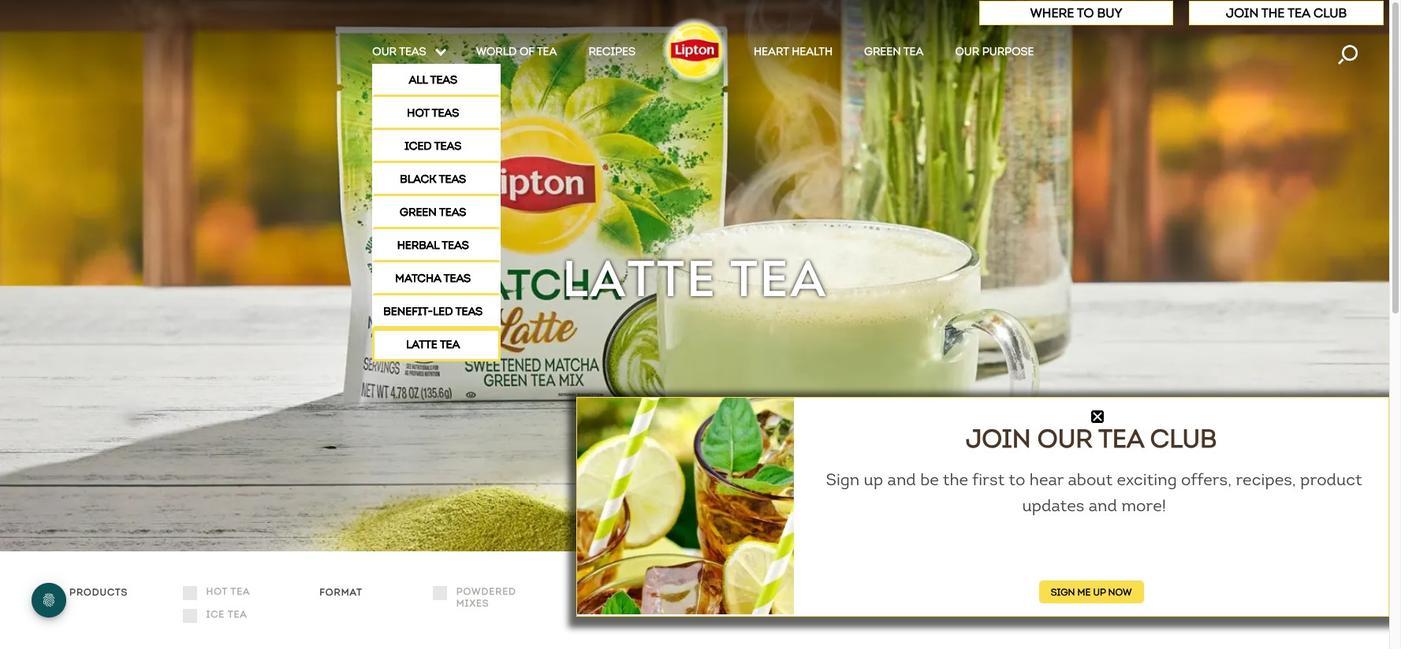 Task type: vqa. For each thing, say whether or not it's contained in the screenshot.
'ICED TEAS' link
yes



Task type: describe. For each thing, give the bounding box(es) containing it.
where to buy button
[[979, 1, 1174, 25]]

herbal teas link
[[373, 230, 501, 263]]

be
[[921, 470, 939, 490]]

iced
[[405, 140, 432, 153]]

the
[[1262, 6, 1285, 21]]

up
[[1093, 587, 1106, 598]]

black
[[400, 173, 437, 186]]

green for green tea
[[864, 45, 901, 58]]

sign me up now link
[[1039, 581, 1144, 604]]

tea inside navigation
[[537, 45, 557, 58]]

our teas link
[[373, 45, 445, 64]]

to
[[1009, 470, 1026, 490]]

teas for herbal teas
[[442, 239, 469, 253]]

world of tea link
[[476, 45, 557, 64]]

our
[[373, 45, 397, 58]]

products
[[69, 587, 128, 599]]

me
[[1078, 587, 1091, 598]]

teas
[[434, 140, 462, 153]]

join
[[1226, 6, 1259, 21]]

sign up and be the first to hear about exciting offers, recipes, product updates and more!
[[826, 470, 1363, 516]]

teas inside benefit-led teas link
[[456, 305, 483, 319]]

black teas
[[400, 173, 466, 186]]

1 horizontal spatial and
[[1089, 496, 1118, 516]]

0 horizontal spatial and
[[888, 470, 916, 490]]

about
[[1068, 470, 1113, 490]]

heart health
[[754, 45, 833, 58]]

navigation containing our teas
[[0, 45, 1390, 362]]

herbal
[[397, 239, 439, 253]]

all teas
[[409, 73, 458, 87]]

where
[[1030, 6, 1074, 21]]

health
[[792, 45, 833, 58]]

hear
[[1030, 470, 1064, 490]]

lipton site logo image
[[659, 14, 730, 85]]

teas for black teas
[[439, 173, 466, 186]]

up
[[864, 470, 883, 490]]

our purpose
[[955, 45, 1034, 58]]

sign me up now
[[1051, 587, 1132, 598]]

mixes
[[456, 598, 489, 609]]

iced teas
[[405, 140, 462, 153]]

format
[[320, 587, 363, 599]]

now
[[1108, 587, 1132, 598]]

heart health link
[[754, 45, 833, 64]]

hot tea
[[206, 586, 250, 598]]

where to buy link
[[1030, 6, 1123, 21]]

where to buy
[[1030, 6, 1123, 21]]

all teas link
[[373, 64, 501, 97]]

teas for green teas
[[439, 206, 466, 219]]

green tea
[[864, 45, 924, 58]]

world
[[476, 45, 517, 58]]

updates
[[1022, 496, 1085, 516]]

matcha
[[395, 272, 441, 286]]

teas for all teas
[[430, 73, 458, 87]]

teas for our teas
[[399, 45, 426, 58]]

exciting
[[1117, 470, 1177, 490]]

club
[[1314, 6, 1347, 21]]

green tea link
[[864, 45, 924, 64]]

recipes link
[[589, 45, 636, 64]]

latte tea link
[[373, 329, 501, 362]]

join the tea club
[[1226, 6, 1347, 21]]

led
[[433, 305, 453, 319]]

hot teas
[[407, 107, 459, 120]]

1 vertical spatial our
[[1038, 423, 1093, 455]]

iced teas link
[[373, 130, 501, 163]]

more!
[[1122, 496, 1166, 516]]

matcha teas
[[395, 272, 471, 286]]



Task type: locate. For each thing, give the bounding box(es) containing it.
teas up "led"
[[444, 272, 471, 286]]

hot
[[206, 586, 228, 598]]

teas inside the matcha teas link
[[444, 272, 471, 286]]

hot teas link
[[373, 97, 501, 130]]

recipes,
[[1236, 470, 1296, 490]]

hero image image
[[0, 0, 1390, 552]]

0 horizontal spatial latte tea
[[406, 338, 460, 352]]

join the tea club button
[[1190, 1, 1384, 25]]

sign
[[1051, 587, 1075, 598]]

0 horizontal spatial green
[[400, 206, 437, 219]]

teas down black teas link
[[439, 206, 466, 219]]

0 horizontal spatial latte
[[406, 338, 437, 352]]

our
[[955, 45, 980, 58], [1038, 423, 1093, 455]]

benefit-
[[384, 305, 433, 319]]

our purpose link
[[955, 45, 1034, 64]]

teas right all
[[430, 73, 458, 87]]

0 vertical spatial latte
[[562, 247, 717, 312]]

0 vertical spatial our
[[955, 45, 980, 58]]

ice tea
[[206, 609, 247, 621]]

hot
[[407, 107, 430, 120]]

green down the black in the top left of the page
[[400, 206, 437, 219]]

green teas link
[[373, 197, 501, 230]]

of
[[520, 45, 534, 58]]

tea inside button
[[1288, 6, 1311, 21]]

to
[[1077, 6, 1094, 21]]

offers,
[[1181, 470, 1232, 490]]

navigation
[[0, 45, 1390, 362]]

matcha teas link
[[373, 263, 501, 296]]

green teas
[[400, 206, 466, 219]]

club
[[1151, 423, 1217, 455]]

teas right "led"
[[456, 305, 483, 319]]

benefit-led teas link
[[373, 296, 501, 329]]

join the tea club link
[[1226, 6, 1347, 21]]

teas down teas
[[439, 173, 466, 186]]

powdered mixes
[[456, 586, 516, 609]]

1 horizontal spatial latte tea
[[562, 247, 827, 312]]

teas inside black teas link
[[439, 173, 466, 186]]

purpose
[[982, 45, 1034, 58]]

green
[[864, 45, 901, 58], [400, 206, 437, 219]]

tea right ice
[[228, 609, 247, 621]]

latte
[[562, 247, 717, 312], [406, 338, 437, 352]]

1 vertical spatial green
[[400, 206, 437, 219]]

and left the be
[[888, 470, 916, 490]]

green for green teas
[[400, 206, 437, 219]]

the
[[943, 470, 969, 490]]

green right health
[[864, 45, 901, 58]]

product
[[1301, 470, 1363, 490]]

tea right "of"
[[537, 45, 557, 58]]

herbal teas
[[397, 239, 469, 253]]

tea up exciting
[[1099, 423, 1144, 455]]

black teas link
[[373, 163, 501, 197]]

our up hear
[[1038, 423, 1093, 455]]

0 vertical spatial latte tea
[[562, 247, 827, 312]]

our left purpose
[[955, 45, 980, 58]]

teas inside green teas link
[[439, 206, 466, 219]]

latte tea
[[562, 247, 827, 312], [406, 338, 460, 352]]

teas inside all teas link
[[430, 73, 458, 87]]

and down "about"
[[1089, 496, 1118, 516]]

0 vertical spatial green
[[864, 45, 901, 58]]

1 horizontal spatial latte
[[562, 247, 717, 312]]

our teas
[[373, 45, 429, 58]]

teas inside hot teas link
[[432, 107, 459, 120]]

first
[[972, 470, 1005, 490]]

tea
[[1288, 6, 1311, 21], [904, 45, 924, 58], [730, 247, 827, 312], [440, 338, 460, 352]]

teas right 'herbal'
[[442, 239, 469, 253]]

our inside navigation
[[955, 45, 980, 58]]

buy
[[1097, 6, 1123, 21]]

teas inside herbal teas link
[[442, 239, 469, 253]]

tea right hot
[[231, 586, 250, 598]]

teas inside our teas link
[[399, 45, 426, 58]]

recipes
[[589, 45, 636, 58]]

1 horizontal spatial green
[[864, 45, 901, 58]]

0 vertical spatial and
[[888, 470, 916, 490]]

tea
[[537, 45, 557, 58], [1099, 423, 1144, 455], [231, 586, 250, 598], [228, 609, 247, 621]]

and
[[888, 470, 916, 490], [1089, 496, 1118, 516]]

0 horizontal spatial our
[[955, 45, 980, 58]]

sign
[[826, 470, 860, 490]]

1 horizontal spatial our
[[1038, 423, 1093, 455]]

1 vertical spatial latte
[[406, 338, 437, 352]]

1 vertical spatial and
[[1089, 496, 1118, 516]]

powdered
[[456, 586, 516, 598]]

teas right hot
[[432, 107, 459, 120]]

world of tea
[[476, 45, 557, 58]]

teas for hot teas
[[432, 107, 459, 120]]

latte tea inside latte tea link
[[406, 338, 460, 352]]

teas for matcha teas
[[444, 272, 471, 286]]

signup image
[[578, 398, 794, 615]]

ice
[[206, 609, 225, 621]]

open privacy settings image
[[32, 584, 66, 618]]

join
[[966, 423, 1031, 455]]

heart
[[754, 45, 789, 58]]

teas right our
[[399, 45, 426, 58]]

join our tea club
[[966, 423, 1217, 455]]

1 vertical spatial latte tea
[[406, 338, 460, 352]]

latte inside navigation
[[406, 338, 437, 352]]

all
[[409, 73, 428, 87]]

benefit-led teas
[[384, 305, 483, 319]]

026e8 image
[[1092, 411, 1104, 423]]

teas
[[399, 45, 426, 58], [430, 73, 458, 87], [432, 107, 459, 120], [439, 173, 466, 186], [439, 206, 466, 219], [442, 239, 469, 253], [444, 272, 471, 286], [456, 305, 483, 319]]



